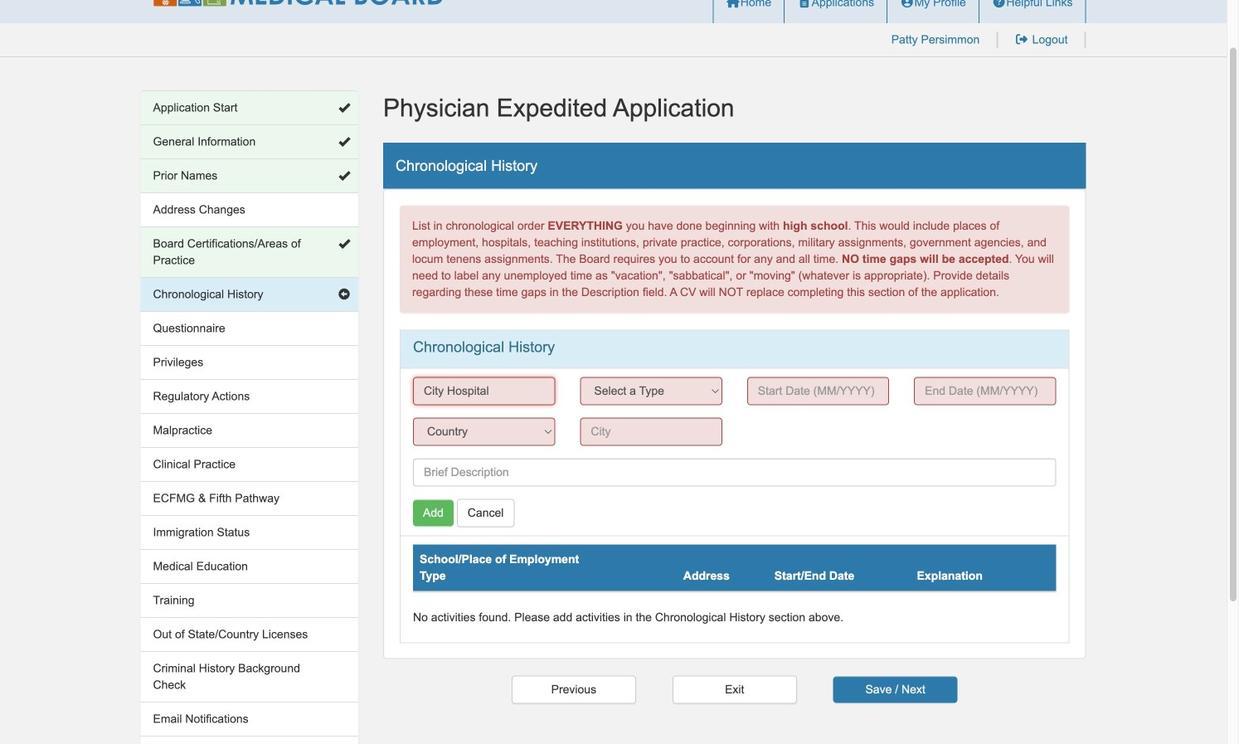 Task type: vqa. For each thing, say whether or not it's contained in the screenshot.
PLUS image
no



Task type: locate. For each thing, give the bounding box(es) containing it.
1 vertical spatial ok image
[[338, 238, 350, 250]]

0 vertical spatial ok image
[[338, 102, 350, 114]]

City text field
[[580, 418, 722, 446]]

home image
[[726, 0, 741, 8]]

1 vertical spatial ok image
[[338, 136, 350, 148]]

None button
[[512, 676, 636, 704], [673, 676, 797, 704], [512, 676, 636, 704], [673, 676, 797, 704]]

None submit
[[833, 676, 958, 703]]

School/Place of Employment text field
[[413, 377, 555, 405]]

0 vertical spatial ok image
[[338, 170, 350, 182]]

ok image
[[338, 102, 350, 114], [338, 136, 350, 148]]

circle arrow left image
[[338, 289, 350, 300]]

file text image
[[797, 0, 812, 8]]

ok image
[[338, 170, 350, 182], [338, 238, 350, 250]]

north carolina medical board logo image
[[153, 0, 443, 7]]



Task type: describe. For each thing, give the bounding box(es) containing it.
1 ok image from the top
[[338, 170, 350, 182]]

question circle image
[[992, 0, 1007, 8]]

2 ok image from the top
[[338, 238, 350, 250]]

1 ok image from the top
[[338, 102, 350, 114]]

2 ok image from the top
[[338, 136, 350, 148]]

user circle image
[[900, 0, 915, 8]]

Start Date (MM/YYYY) text field
[[747, 377, 889, 405]]

End Date (MM/YYYY) text field
[[914, 377, 1056, 405]]

sign out image
[[1015, 34, 1029, 45]]

Brief Description text field
[[413, 458, 1056, 486]]



